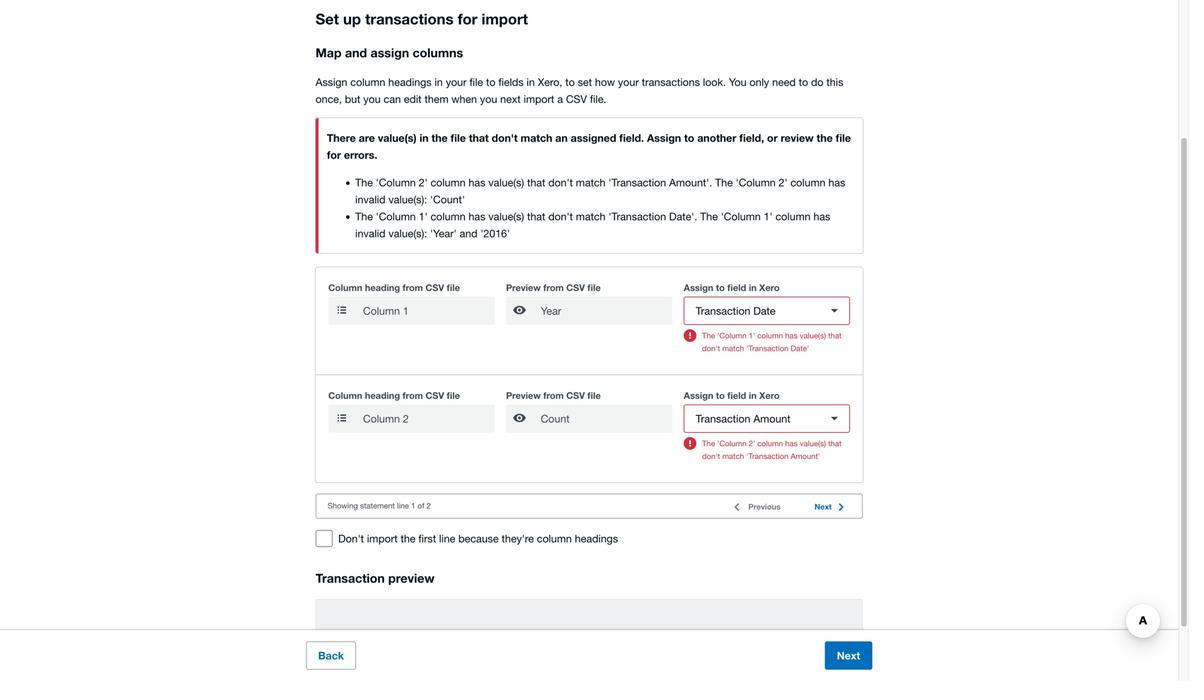 Task type: locate. For each thing, give the bounding box(es) containing it.
you right but
[[363, 93, 381, 105]]

don't down transaction amount
[[702, 452, 720, 461]]

1 vertical spatial headings
[[575, 533, 618, 545]]

match down transaction amount
[[723, 452, 744, 461]]

0 horizontal spatial next
[[815, 503, 832, 512]]

transaction up the 'column 2' column has value(s) that don't match '
[[696, 413, 751, 425]]

0 vertical spatial column
[[328, 283, 362, 293]]

2' inside '. the 'column 2' column has invalid value(s):
[[779, 176, 788, 189]]

line left the 1
[[397, 502, 409, 511]]

set up transactions for import
[[316, 10, 528, 28]]

2 horizontal spatial amount
[[791, 452, 818, 461]]

has inside '. the 'column 2' column has invalid value(s):
[[829, 176, 846, 189]]

assign to field in xero
[[684, 283, 780, 293], [684, 390, 780, 401]]

assign up transaction amount
[[684, 390, 714, 401]]

1 vertical spatial amount
[[754, 413, 791, 425]]

headings down showing statement line 1 of 2 navigation
[[575, 533, 618, 545]]

that for date
[[527, 210, 546, 223]]

0 horizontal spatial your
[[446, 76, 467, 88]]

2 horizontal spatial 2'
[[779, 176, 788, 189]]

2 column heading from csv file field from the top
[[362, 406, 495, 433]]

1 vertical spatial '.
[[692, 210, 697, 223]]

you left 'next'
[[480, 93, 497, 105]]

assign inside "column 1" element
[[684, 283, 714, 293]]

import down xero,
[[524, 93, 554, 105]]

0 vertical spatial amount
[[669, 176, 706, 189]]

1 invalid from the top
[[355, 193, 386, 206]]

match inside the 'column 2' column has value(s) that don't match '
[[723, 452, 744, 461]]

the left first
[[401, 533, 416, 545]]

transaction for transaction date
[[696, 305, 751, 317]]

1 horizontal spatial line
[[439, 533, 456, 545]]

the
[[355, 176, 373, 189], [715, 176, 733, 189], [355, 210, 373, 223], [700, 210, 718, 223], [702, 331, 715, 341], [702, 439, 715, 449]]

to inside column 2 element
[[716, 390, 725, 401]]

2 xero from the top
[[759, 390, 780, 401]]

invalid for '. the 'column 1' column has invalid value(s):
[[355, 227, 386, 240]]

heading for transaction date
[[365, 283, 400, 293]]

that inside there are value(s) in the file that don't match an assigned field. assign to another field, or review the file for errors.
[[469, 132, 489, 144]]

column
[[328, 283, 362, 293], [328, 390, 362, 401]]

value(s) up the 'column 1' column has value(s) that don't match ' transaction date
[[488, 176, 524, 189]]

2 preview from the top
[[506, 390, 541, 401]]

the 'column 2' column has value(s) that don't match ' transaction amount
[[355, 176, 706, 189]]

don't down transaction date
[[702, 344, 720, 353]]

there
[[327, 132, 356, 144]]

'. for date
[[692, 210, 697, 223]]

date
[[669, 210, 692, 223], [754, 305, 776, 317], [791, 344, 807, 353]]

0 horizontal spatial and
[[345, 45, 367, 60]]

2 preview from csv file from the top
[[506, 390, 601, 401]]

1 column from the top
[[328, 283, 362, 293]]

1' inside the 'column 1' column has value(s) that don't match '
[[749, 331, 755, 341]]

xero up "transaction date" popup button
[[759, 283, 780, 293]]

'column
[[376, 176, 416, 189], [736, 176, 776, 189], [376, 210, 416, 223], [721, 210, 761, 223], [717, 331, 747, 341], [717, 439, 747, 449]]

and
[[345, 45, 367, 60], [460, 227, 478, 240]]

1 vertical spatial date
[[754, 305, 776, 317]]

1 heading from the top
[[365, 283, 400, 293]]

to left the another
[[684, 132, 695, 144]]

0 vertical spatial preview from csv file field
[[539, 298, 673, 325]]

heading
[[365, 283, 400, 293], [365, 390, 400, 401]]

in down "edit" at the left of the page
[[420, 132, 429, 144]]

2 heading from the top
[[365, 390, 400, 401]]

value(s) inside the 'column 1' column has value(s) that don't match '
[[800, 331, 826, 341]]

invalid inside '. the 'column 2' column has invalid value(s):
[[355, 193, 386, 206]]

don't down the 'column 2' column has value(s) that don't match ' transaction amount
[[548, 210, 573, 223]]

heading inside column 2 element
[[365, 390, 400, 401]]

value(s) for the 'column 2' column has value(s) that don't match ' transaction amount
[[488, 176, 524, 189]]

1 horizontal spatial your
[[618, 76, 639, 88]]

1 vertical spatial preview from csv file field
[[539, 406, 673, 433]]

field up transaction date
[[728, 283, 746, 293]]

'.
[[706, 176, 712, 189], [692, 210, 697, 223]]

2 column from the top
[[328, 390, 362, 401]]

0 vertical spatial '.
[[706, 176, 712, 189]]

and right map
[[345, 45, 367, 60]]

1 value(s): from the top
[[389, 193, 427, 206]]

1 xero from the top
[[759, 283, 780, 293]]

2 vertical spatial amount
[[791, 452, 818, 461]]

1 horizontal spatial '.
[[706, 176, 712, 189]]

column heading from csv file field inside "column 1" element
[[362, 298, 495, 325]]

Column heading from CSV file field
[[362, 298, 495, 325], [362, 406, 495, 433]]

0 vertical spatial and
[[345, 45, 367, 60]]

' inside the 'column 2' column has value(s) that don't match '
[[746, 452, 749, 461]]

assign up transaction date
[[684, 283, 714, 293]]

need
[[772, 76, 796, 88]]

don't inside the 'column 1' column has value(s) that don't match '
[[702, 344, 720, 353]]

1 vertical spatial preview
[[608, 631, 645, 643]]

amount down the another
[[669, 176, 706, 189]]

transaction inside 'element'
[[316, 571, 385, 586]]

to right settings
[[596, 631, 605, 643]]

value(s) for the 'column 2' column has value(s) that don't match '
[[800, 439, 826, 449]]

value(s) inside the 'column 2' column has value(s) that don't match '
[[800, 439, 826, 449]]

don't down an
[[548, 176, 573, 189]]

column heading from csv file inside "column 1" element
[[328, 283, 460, 293]]

to inside "column 1" element
[[716, 283, 725, 293]]

assign to field in xero inside "column 1" element
[[684, 283, 780, 293]]

line
[[397, 502, 409, 511], [439, 533, 456, 545]]

0 horizontal spatial for
[[327, 149, 341, 161]]

transactions inside assign column headings in your file to fields in xero, to set how your transactions look. you only need to do this once, but you can edit them when you next import a csv file.
[[642, 76, 700, 88]]

0 vertical spatial column heading from csv file field
[[362, 298, 495, 325]]

don't inside the 'column 2' column has value(s) that don't match '
[[702, 452, 720, 461]]

0 vertical spatial assign to field in xero
[[684, 283, 780, 293]]

1 preview from csv file field from the top
[[539, 298, 673, 325]]

preview inside column 2 element
[[506, 390, 541, 401]]

1 horizontal spatial date
[[754, 305, 776, 317]]

1 column heading from csv file from the top
[[328, 283, 460, 293]]

column for transaction date
[[328, 283, 362, 293]]

xero inside column 2 element
[[759, 390, 780, 401]]

value(s) right are in the top left of the page
[[378, 132, 417, 144]]

0 horizontal spatial amount
[[669, 176, 706, 189]]

1 vertical spatial transactions
[[642, 76, 700, 88]]

'year'
[[430, 227, 457, 240]]

date for transaction date
[[754, 305, 776, 317]]

0 vertical spatial line
[[397, 502, 409, 511]]

2 column heading from csv file from the top
[[328, 390, 460, 401]]

value(s) inside there are value(s) in the file that don't match an assigned field. assign to another field, or review the file for errors.
[[378, 132, 417, 144]]

' down transaction amount
[[746, 452, 749, 461]]

the down them
[[432, 132, 448, 144]]

2 vertical spatial date
[[791, 344, 807, 353]]

transaction down "transaction date" popup button
[[749, 344, 789, 353]]

' inside the 'column 1' column has value(s) that don't match '
[[746, 344, 749, 353]]

preview from csv file
[[506, 283, 601, 293], [506, 390, 601, 401]]

1 preview from the top
[[506, 283, 541, 293]]

preview from csv file inside "column 1" element
[[506, 283, 601, 293]]

1 horizontal spatial 1'
[[749, 331, 755, 341]]

to
[[486, 76, 496, 88], [565, 76, 575, 88], [799, 76, 808, 88], [684, 132, 695, 144], [716, 283, 725, 293], [716, 390, 725, 401], [596, 631, 605, 643]]

2 horizontal spatial the
[[817, 132, 833, 144]]

assign
[[316, 76, 348, 88], [647, 132, 681, 144], [684, 283, 714, 293], [684, 390, 714, 401]]

1 vertical spatial next
[[837, 650, 860, 663]]

2 field from the top
[[728, 390, 746, 401]]

1 horizontal spatial preview
[[608, 631, 645, 643]]

' for the 'column 1' column has value(s) that don't match '
[[746, 344, 749, 353]]

assign right field.
[[647, 132, 681, 144]]

'column for the 'column 2' column has value(s) that don't match ' transaction amount
[[376, 176, 416, 189]]

a
[[557, 93, 563, 105]]

that inside the 'column 2' column has value(s) that don't match '
[[828, 439, 842, 449]]

transaction down transaction amount popup button
[[749, 452, 789, 461]]

and right the 'year'
[[460, 227, 478, 240]]

assign to field in xero up transaction date
[[684, 283, 780, 293]]

column 1 element
[[317, 268, 862, 375]]

2' for the 'column 2' column has value(s) that don't match ' transaction amount
[[419, 176, 428, 189]]

1 field from the top
[[728, 283, 746, 293]]

2 vertical spatial transactions
[[648, 631, 706, 643]]

previous
[[749, 503, 781, 512]]

2' inside the 'column 2' column has value(s) that don't match '
[[749, 439, 755, 449]]

column inside '. the 'column 1' column has invalid value(s):
[[776, 210, 811, 223]]

1 vertical spatial preview
[[506, 390, 541, 401]]

2 value(s): from the top
[[389, 227, 427, 240]]

'
[[609, 176, 612, 189], [609, 210, 612, 223], [746, 344, 749, 353], [807, 344, 809, 353], [746, 452, 749, 461], [818, 452, 820, 461]]

value(s) up '2016'
[[488, 210, 524, 223]]

amount down transaction amount popup button
[[791, 452, 818, 461]]

1 vertical spatial and
[[460, 227, 478, 240]]

your right how
[[618, 76, 639, 88]]

0 vertical spatial preview from csv file
[[506, 283, 601, 293]]

preview right settings
[[608, 631, 645, 643]]

1 horizontal spatial for
[[458, 10, 478, 28]]

has inside the 'column 1' column has value(s) that don't match '
[[785, 331, 798, 341]]

'column inside the 'column 2' column has value(s) that don't match '
[[717, 439, 747, 449]]

line right first
[[439, 533, 456, 545]]

transaction
[[612, 176, 666, 189], [612, 210, 666, 223], [696, 305, 751, 317], [749, 344, 789, 353], [696, 413, 751, 425], [749, 452, 789, 461], [316, 571, 385, 586]]

date inside popup button
[[754, 305, 776, 317]]

0 vertical spatial heading
[[365, 283, 400, 293]]

' down there are value(s) in the file that don't match an assigned field. assign to another field, or review the file for errors.
[[609, 176, 612, 189]]

1 horizontal spatial 2'
[[749, 439, 755, 449]]

0 vertical spatial column heading from csv file
[[328, 283, 460, 293]]

column heading from csv file field inside column 2 element
[[362, 406, 495, 433]]

the for the 'column 2' column has value(s) that don't match '
[[702, 439, 715, 449]]

0 horizontal spatial 2'
[[419, 176, 428, 189]]

'. inside '. the 'column 2' column has invalid value(s):
[[706, 176, 712, 189]]

' for the 'column 2' column has value(s) that don't match '
[[746, 452, 749, 461]]

and for 'year'
[[460, 227, 478, 240]]

field for date
[[728, 283, 746, 293]]

match down transaction date
[[723, 344, 744, 353]]

transaction up the 'column 1' column has value(s) that don't match '
[[696, 305, 751, 317]]

0 horizontal spatial '.
[[692, 210, 697, 223]]

are
[[359, 132, 375, 144]]

for up "columns"
[[458, 10, 478, 28]]

match down '. the 'column 2' column has invalid value(s):
[[576, 210, 606, 223]]

has inside the 'column 2' column has value(s) that don't match '
[[785, 439, 798, 449]]

heading inside "column 1" element
[[365, 283, 400, 293]]

for
[[458, 10, 478, 28], [327, 149, 341, 161]]

the right review
[[817, 132, 833, 144]]

your up "when"
[[446, 76, 467, 88]]

value(s):
[[389, 193, 427, 206], [389, 227, 427, 240]]

import up fields
[[482, 10, 528, 28]]

there are value(s) in the file that don't match an assigned field. assign to another field, or review the file for errors.
[[327, 132, 851, 161]]

that
[[469, 132, 489, 144], [527, 176, 546, 189], [527, 210, 546, 223], [828, 331, 842, 341], [828, 439, 842, 449]]

1 vertical spatial column
[[328, 390, 362, 401]]

1 preview from csv file from the top
[[506, 283, 601, 293]]

'column inside '. the 'column 1' column has invalid value(s):
[[721, 210, 761, 223]]

0 vertical spatial xero
[[759, 283, 780, 293]]

import
[[482, 10, 528, 28], [524, 93, 554, 105], [367, 533, 398, 545], [522, 631, 552, 643]]

2 preview from csv file field from the top
[[539, 406, 673, 433]]

'. the 'column 1' column has invalid value(s):
[[355, 210, 831, 240]]

0 vertical spatial field
[[728, 283, 746, 293]]

value(s): left 'count'
[[389, 193, 427, 206]]

to up transaction amount
[[716, 390, 725, 401]]

value(s)
[[378, 132, 417, 144], [488, 176, 524, 189], [488, 210, 524, 223], [800, 331, 826, 341], [800, 439, 826, 449]]

1 horizontal spatial and
[[460, 227, 478, 240]]

assign inside column 2 element
[[684, 390, 714, 401]]

has
[[469, 176, 486, 189], [829, 176, 846, 189], [469, 210, 486, 223], [814, 210, 831, 223], [785, 331, 798, 341], [785, 439, 798, 449]]

edit
[[404, 93, 422, 105]]

don't for amount
[[548, 176, 573, 189]]

1 vertical spatial column heading from csv file field
[[362, 406, 495, 433]]

don't inside there are value(s) in the file that don't match an assigned field. assign to another field, or review the file for errors.
[[492, 132, 518, 144]]

1 horizontal spatial amount
[[754, 413, 791, 425]]

1 vertical spatial invalid
[[355, 227, 386, 240]]

' down '. the 'column 2' column has invalid value(s):
[[609, 210, 612, 223]]

amount up the 'column 2' column has value(s) that don't match '
[[754, 413, 791, 425]]

the inside '. the 'column 2' column has invalid value(s):
[[715, 176, 733, 189]]

2 you from the left
[[480, 93, 497, 105]]

amount inside popup button
[[754, 413, 791, 425]]

'. inside '. the 'column 1' column has invalid value(s):
[[692, 210, 697, 223]]

match inside the 'column 1' column has value(s) that don't match '
[[723, 344, 744, 353]]

match for amount
[[576, 176, 606, 189]]

transaction down '. the 'column 2' column has invalid value(s):
[[612, 210, 666, 223]]

1 vertical spatial value(s):
[[389, 227, 427, 240]]

transaction down don't
[[316, 571, 385, 586]]

in up "transaction date" popup button
[[749, 283, 757, 293]]

only
[[750, 76, 769, 88]]

'. for amount
[[706, 176, 712, 189]]

import inside assign column headings in your file to fields in xero, to set how your transactions look. you only need to do this once, but you can edit them when you next import a csv file.
[[524, 93, 554, 105]]

column heading from csv file inside column 2 element
[[328, 390, 460, 401]]

1 vertical spatial preview from csv file
[[506, 390, 601, 401]]

csv
[[566, 93, 587, 105], [426, 283, 444, 293], [566, 283, 585, 293], [426, 390, 444, 401], [566, 390, 585, 401]]

don't down 'next'
[[492, 132, 518, 144]]

don't
[[338, 533, 364, 545]]

0 vertical spatial date
[[669, 210, 692, 223]]

0 horizontal spatial 1'
[[419, 210, 428, 223]]

field
[[728, 283, 746, 293], [728, 390, 746, 401]]

1 horizontal spatial next
[[837, 650, 860, 663]]

match
[[521, 132, 553, 144], [576, 176, 606, 189], [576, 210, 606, 223], [723, 344, 744, 353], [723, 452, 744, 461]]

value(s) up transaction amount '
[[800, 439, 826, 449]]

'column inside the 'column 1' column has value(s) that don't match '
[[717, 331, 747, 341]]

assign to field in xero up transaction amount
[[684, 390, 780, 401]]

preview
[[388, 571, 435, 586], [608, 631, 645, 643]]

preview inside "column 1" element
[[506, 283, 541, 293]]

column heading from csv file
[[328, 283, 460, 293], [328, 390, 460, 401]]

assign up once,
[[316, 76, 348, 88]]

transactions
[[365, 10, 454, 28], [642, 76, 700, 88], [648, 631, 706, 643]]

1 vertical spatial line
[[439, 533, 456, 545]]

preview from csv file inside column 2 element
[[506, 390, 601, 401]]

field up transaction amount
[[728, 390, 746, 401]]

because
[[458, 533, 499, 545]]

assign column headings in your file to fields in xero, to set how your transactions look. you only need to do this once, but you can edit them when you next import a csv file.
[[316, 76, 844, 105]]

field inside "column 1" element
[[728, 283, 746, 293]]

set
[[316, 10, 339, 28]]

for down the there
[[327, 149, 341, 161]]

1 horizontal spatial you
[[480, 93, 497, 105]]

0 horizontal spatial the
[[401, 533, 416, 545]]

1 vertical spatial assign to field in xero
[[684, 390, 780, 401]]

0 horizontal spatial line
[[397, 502, 409, 511]]

your
[[446, 76, 467, 88], [618, 76, 639, 88]]

xero up transaction amount popup button
[[759, 390, 780, 401]]

column
[[350, 76, 385, 88], [431, 176, 466, 189], [791, 176, 826, 189], [431, 210, 466, 223], [776, 210, 811, 223], [758, 331, 783, 341], [758, 439, 783, 449], [537, 533, 572, 545]]

the inside the 'column 2' column has value(s) that don't match '
[[702, 439, 715, 449]]

0 horizontal spatial you
[[363, 93, 381, 105]]

transaction for transaction amount
[[696, 413, 751, 425]]

look.
[[703, 76, 726, 88]]

column inside '. the 'column 2' column has invalid value(s):
[[791, 176, 826, 189]]

don't import the first line because they're column headings
[[338, 533, 618, 545]]

file.
[[590, 93, 607, 105]]

next inside showing statement line 1 of 2 navigation
[[815, 503, 832, 512]]

you
[[363, 93, 381, 105], [480, 93, 497, 105]]

0 vertical spatial value(s):
[[389, 193, 427, 206]]

' for the 'column 2' column has value(s) that don't match ' transaction amount
[[609, 176, 612, 189]]

2 invalid from the top
[[355, 227, 386, 240]]

' down "transaction date" popup button
[[807, 344, 809, 353]]

preview down first
[[388, 571, 435, 586]]

next for bottom next button
[[837, 650, 860, 663]]

match inside there are value(s) in the file that don't match an assigned field. assign to another field, or review the file for errors.
[[521, 132, 553, 144]]

value(s): inside '. the 'column 2' column has invalid value(s):
[[389, 193, 427, 206]]

invalid for '. the 'column 2' column has invalid value(s):
[[355, 193, 386, 206]]

errors.
[[344, 149, 378, 161]]

1 vertical spatial xero
[[759, 390, 780, 401]]

next
[[815, 503, 832, 512], [837, 650, 860, 663]]

assign inside there are value(s) in the file that don't match an assigned field. assign to another field, or review the file for errors.
[[647, 132, 681, 144]]

0 horizontal spatial headings
[[388, 76, 432, 88]]

value(s) for the 'column 1' column has value(s) that don't match ' transaction date
[[488, 210, 524, 223]]

1 vertical spatial field
[[728, 390, 746, 401]]

column heading from csv file field for transaction date
[[362, 298, 495, 325]]

how
[[595, 76, 615, 88]]

value(s) for the 'column 1' column has value(s) that don't match '
[[800, 331, 826, 341]]

headings up "edit" at the left of the page
[[388, 76, 432, 88]]

0 horizontal spatial preview
[[388, 571, 435, 586]]

in inside "column 1" element
[[749, 283, 757, 293]]

next button
[[809, 499, 851, 516], [825, 642, 873, 670]]

preview from csv file field for transaction date
[[539, 298, 673, 325]]

from
[[403, 283, 423, 293], [543, 283, 564, 293], [403, 390, 423, 401], [543, 390, 564, 401]]

the inside '. the 'column 1' column has invalid value(s):
[[700, 210, 718, 223]]

in inside there are value(s) in the file that don't match an assigned field. assign to another field, or review the file for errors.
[[420, 132, 429, 144]]

0 vertical spatial next
[[815, 503, 832, 512]]

the for the 'column 1' column has value(s) that don't match ' transaction date
[[355, 210, 373, 223]]

2 horizontal spatial 1'
[[764, 210, 773, 223]]

in
[[435, 76, 443, 88], [527, 76, 535, 88], [420, 132, 429, 144], [749, 283, 757, 293], [749, 390, 757, 401]]

headings
[[388, 76, 432, 88], [575, 533, 618, 545]]

heading for transaction amount
[[365, 390, 400, 401]]

field inside column 2 element
[[728, 390, 746, 401]]

value(s): left the 'year'
[[389, 227, 427, 240]]

2 assign to field in xero from the top
[[684, 390, 780, 401]]

match left an
[[521, 132, 553, 144]]

1 column heading from csv file field from the top
[[362, 298, 495, 325]]

2 horizontal spatial date
[[791, 344, 807, 353]]

value(s) up transaction date '
[[800, 331, 826, 341]]

1 your from the left
[[446, 76, 467, 88]]

value(s): inside '. the 'column 1' column has invalid value(s):
[[389, 227, 427, 240]]

preview for transaction date
[[506, 283, 541, 293]]

preview
[[506, 283, 541, 293], [506, 390, 541, 401]]

1 vertical spatial next button
[[825, 642, 873, 670]]

import left settings
[[522, 631, 552, 643]]

amount for transaction amount '
[[791, 452, 818, 461]]

0 vertical spatial preview
[[506, 283, 541, 293]]

another
[[697, 132, 737, 144]]

' down transaction date
[[746, 344, 749, 353]]

to left set
[[565, 76, 575, 88]]

1 vertical spatial column heading from csv file
[[328, 390, 460, 401]]

value(s): for 2'
[[389, 193, 427, 206]]

1 vertical spatial for
[[327, 149, 341, 161]]

invalid inside '. the 'column 1' column has invalid value(s):
[[355, 227, 386, 240]]

assigned
[[571, 132, 616, 144]]

0 vertical spatial transactions
[[365, 10, 454, 28]]

match down there are value(s) in the file that don't match an assigned field. assign to another field, or review the file for errors.
[[576, 176, 606, 189]]

in up transaction amount
[[749, 390, 757, 401]]

1 horizontal spatial the
[[432, 132, 448, 144]]

Preview from CSV file field
[[539, 298, 673, 325], [539, 406, 673, 433]]

2'
[[419, 176, 428, 189], [779, 176, 788, 189], [749, 439, 755, 449]]

xero for amount
[[759, 390, 780, 401]]

' for the 'column 1' column has value(s) that don't match ' transaction date
[[609, 210, 612, 223]]

0 vertical spatial headings
[[388, 76, 432, 88]]

invalid
[[355, 193, 386, 206], [355, 227, 386, 240]]

to up transaction date
[[716, 283, 725, 293]]

in inside column 2 element
[[749, 390, 757, 401]]

don't
[[492, 132, 518, 144], [548, 176, 573, 189], [548, 210, 573, 223], [702, 344, 720, 353], [702, 452, 720, 461]]

assign to field in xero inside column 2 element
[[684, 390, 780, 401]]

0 vertical spatial invalid
[[355, 193, 386, 206]]

the inside the 'column 1' column has value(s) that don't match '
[[702, 331, 715, 341]]

1 assign to field in xero from the top
[[684, 283, 780, 293]]

1 vertical spatial heading
[[365, 390, 400, 401]]

xero inside "column 1" element
[[759, 283, 780, 293]]

has for the 'column 1' column has value(s) that don't match '
[[785, 331, 798, 341]]

xero
[[759, 283, 780, 293], [759, 390, 780, 401]]



Task type: describe. For each thing, give the bounding box(es) containing it.
has for the 'column 2' column has value(s) that don't match ' transaction amount
[[469, 176, 486, 189]]

next
[[500, 93, 521, 105]]

date for transaction date '
[[791, 344, 807, 353]]

file inside assign column headings in your file to fields in xero, to set how your transactions look. you only need to do this once, but you can edit them when you next import a csv file.
[[470, 76, 483, 88]]

transaction for transaction amount '
[[749, 452, 789, 461]]

in left xero,
[[527, 76, 535, 88]]

the for the 'column 2' column has value(s) that don't match ' transaction amount
[[355, 176, 373, 189]]

transaction date
[[696, 305, 776, 317]]

back
[[318, 650, 344, 663]]

them
[[425, 93, 449, 105]]

field,
[[740, 132, 764, 144]]

has inside '. the 'column 1' column has invalid value(s):
[[814, 210, 831, 223]]

xero for date
[[759, 283, 780, 293]]

'year' and '2016'
[[430, 227, 510, 240]]

has for the 'column 1' column has value(s) that don't match ' transaction date
[[469, 210, 486, 223]]

to left fields
[[486, 76, 496, 88]]

or
[[767, 132, 778, 144]]

import right don't
[[367, 533, 398, 545]]

1' for the 'column 1' column has value(s) that don't match ' transaction date
[[419, 210, 428, 223]]

do
[[811, 76, 824, 88]]

transaction date button
[[684, 297, 850, 325]]

'column for the 'column 1' column has value(s) that don't match '
[[717, 331, 747, 341]]

you
[[729, 76, 747, 88]]

transaction date '
[[749, 344, 809, 353]]

transaction amount button
[[684, 405, 850, 433]]

showing
[[328, 502, 358, 511]]

0 vertical spatial next button
[[809, 499, 851, 516]]

transaction for transaction date '
[[749, 344, 789, 353]]

'count'
[[430, 193, 465, 206]]

an
[[556, 132, 568, 144]]

1 horizontal spatial headings
[[575, 533, 618, 545]]

headings inside assign column headings in your file to fields in xero, to set how your transactions look. you only need to do this once, but you can edit them when you next import a csv file.
[[388, 76, 432, 88]]

map and assign columns
[[316, 45, 463, 60]]

preview from csv file field for transaction amount
[[539, 406, 673, 433]]

'. the 'column 2' column has invalid value(s):
[[355, 176, 846, 206]]

column for transaction amount
[[328, 390, 362, 401]]

column inside the 'column 2' column has value(s) that don't match '
[[758, 439, 783, 449]]

map
[[316, 45, 342, 60]]

transaction for transaction preview
[[316, 571, 385, 586]]

'column inside '. the 'column 2' column has invalid value(s):
[[736, 176, 776, 189]]

column heading from csv file for transaction amount
[[328, 390, 460, 401]]

csv inside assign column headings in your file to fields in xero, to set how your transactions look. you only need to do this once, but you can edit them when you next import a csv file.
[[566, 93, 587, 105]]

column heading from csv file field for transaction amount
[[362, 406, 495, 433]]

2 your from the left
[[618, 76, 639, 88]]

but
[[345, 93, 361, 105]]

don't for date
[[548, 210, 573, 223]]

transaction amount
[[696, 413, 791, 425]]

transaction preview element
[[316, 570, 863, 675]]

in for column 2 element
[[749, 390, 757, 401]]

2
[[427, 502, 431, 511]]

they're
[[502, 533, 534, 545]]

map and assign columns element
[[316, 44, 863, 519]]

complete
[[473, 631, 519, 643]]

back button
[[306, 642, 356, 670]]

transaction down field.
[[612, 176, 666, 189]]

value(s): for 1'
[[389, 227, 427, 240]]

that for field.
[[469, 132, 489, 144]]

review
[[781, 132, 814, 144]]

column inside assign column headings in your file to fields in xero, to set how your transactions look. you only need to do this once, but you can edit them when you next import a csv file.
[[350, 76, 385, 88]]

columns
[[413, 45, 463, 60]]

preview from csv file for transaction amount
[[506, 390, 601, 401]]

transactions inside the transaction preview 'element'
[[648, 631, 706, 643]]

that inside the 'column 1' column has value(s) that don't match '
[[828, 331, 842, 341]]

line inside navigation
[[397, 502, 409, 511]]

in for "column 1" element
[[749, 283, 757, 293]]

column inside the 'column 1' column has value(s) that don't match '
[[758, 331, 783, 341]]

0 horizontal spatial date
[[669, 210, 692, 223]]

'column for the 'column 2' column has value(s) that don't match '
[[717, 439, 747, 449]]

first
[[419, 533, 436, 545]]

when
[[452, 93, 477, 105]]

showing statement line 1 of 2
[[328, 502, 431, 511]]

has for the 'column 2' column has value(s) that don't match '
[[785, 439, 798, 449]]

match for field.
[[521, 132, 553, 144]]

1' for the 'column 1' column has value(s) that don't match '
[[749, 331, 755, 341]]

up
[[343, 10, 361, 28]]

1 you from the left
[[363, 93, 381, 105]]

once,
[[316, 93, 342, 105]]

'column for the 'column 1' column has value(s) that don't match ' transaction date
[[376, 210, 416, 223]]

preview from csv file for transaction date
[[506, 283, 601, 293]]

showing statement line 1 of 2 navigation
[[316, 494, 863, 519]]

import inside the transaction preview 'element'
[[522, 631, 552, 643]]

for inside there are value(s) in the file that don't match an assigned field. assign to another field, or review the file for errors.
[[327, 149, 341, 161]]

the 'column 2' column has value(s) that don't match '
[[702, 439, 842, 461]]

the for the 'column 1' column has value(s) that don't match '
[[702, 331, 715, 341]]

of
[[418, 502, 424, 511]]

preview for transaction amount
[[506, 390, 541, 401]]

complete import settings to preview transactions
[[473, 631, 706, 643]]

xero,
[[538, 76, 563, 88]]

and for map
[[345, 45, 367, 60]]

don't for field.
[[492, 132, 518, 144]]

the 'column 1' column has value(s) that don't match '
[[702, 331, 842, 353]]

in for map and assign columns element
[[420, 132, 429, 144]]

match for date
[[576, 210, 606, 223]]

next for the top next button
[[815, 503, 832, 512]]

field.
[[619, 132, 644, 144]]

assign inside assign column headings in your file to fields in xero, to set how your transactions look. you only need to do this once, but you can edit them when you next import a csv file.
[[316, 76, 348, 88]]

amount for transaction amount
[[754, 413, 791, 425]]

to inside the transaction preview 'element'
[[596, 631, 605, 643]]

1' inside '. the 'column 1' column has invalid value(s):
[[764, 210, 773, 223]]

assign to field in xero for date
[[684, 283, 780, 293]]

column 2 element
[[317, 376, 862, 483]]

previous button
[[727, 499, 786, 516]]

to left do
[[799, 76, 808, 88]]

column heading from csv file for transaction date
[[328, 283, 460, 293]]

0 vertical spatial for
[[458, 10, 478, 28]]

'2016'
[[481, 227, 510, 240]]

field for amount
[[728, 390, 746, 401]]

0 vertical spatial preview
[[388, 571, 435, 586]]

in up them
[[435, 76, 443, 88]]

' down transaction amount popup button
[[818, 452, 820, 461]]

statement
[[360, 502, 395, 511]]

transaction preview
[[316, 571, 435, 586]]

transaction amount '
[[749, 452, 820, 461]]

1
[[411, 502, 416, 511]]

to inside there are value(s) in the file that don't match an assigned field. assign to another field, or review the file for errors.
[[684, 132, 695, 144]]

assign column headings in your file to fields in xero, to set how your transactions look. you only need to do this once, but you can edit them when you next import a csv file. note
[[316, 74, 863, 108]]

that for amount
[[527, 176, 546, 189]]

assign to field in xero for amount
[[684, 390, 780, 401]]

can
[[384, 93, 401, 105]]

settings
[[555, 631, 593, 643]]

the 'column 1' column has value(s) that don't match ' transaction date
[[355, 210, 692, 223]]

fields
[[499, 76, 524, 88]]

this
[[827, 76, 844, 88]]

set
[[578, 76, 592, 88]]

assign
[[371, 45, 409, 60]]

2' for the 'column 2' column has value(s) that don't match '
[[749, 439, 755, 449]]



Task type: vqa. For each thing, say whether or not it's contained in the screenshot.
Transaction Amount COLUMN HEADING FROM CSV FILE
yes



